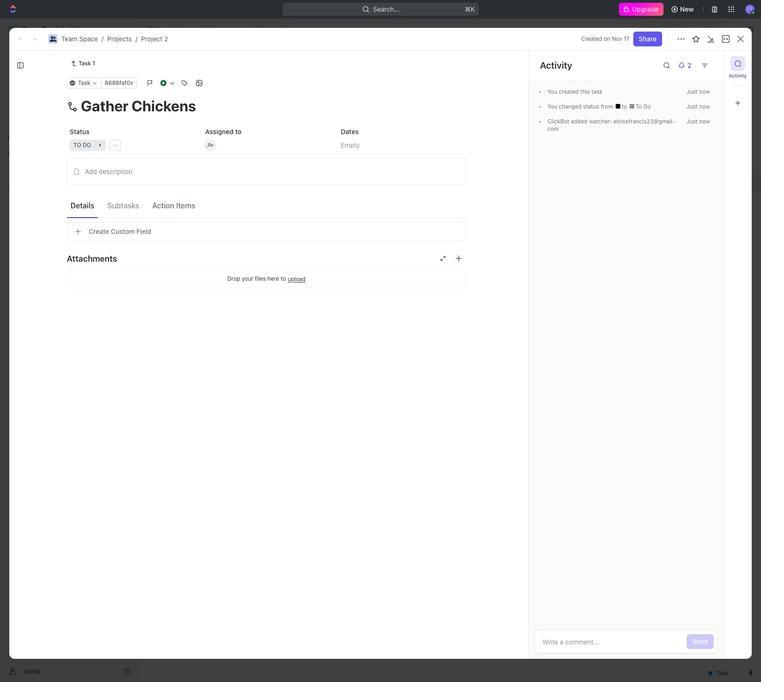 Task type: describe. For each thing, give the bounding box(es) containing it.
changed
[[559, 103, 582, 110]]

2 vertical spatial do
[[182, 236, 190, 243]]

Search tasks... text field
[[646, 105, 739, 119]]

gather chickens
[[200, 178, 251, 186]]

assigned
[[205, 128, 234, 136]]

user group image
[[49, 36, 56, 42]]

customize
[[682, 86, 715, 94]]

in progress
[[172, 131, 210, 138]]

1 horizontal spatial project 2 link
[[245, 24, 286, 35]]

watcher:
[[589, 118, 612, 125]]

to right from on the right of the page
[[622, 103, 629, 110]]

task 2 link
[[185, 191, 322, 205]]

task sidebar navigation tab list
[[728, 56, 748, 111]]

clickbot
[[548, 118, 570, 125]]

just now for changed status from
[[687, 103, 710, 110]]

share button down upgrade
[[644, 22, 673, 37]]

just for changed status from
[[687, 103, 698, 110]]

send button
[[687, 635, 714, 650]]

task for task 2
[[187, 194, 201, 202]]

just now for added watcher:
[[687, 118, 710, 125]]

status
[[70, 128, 90, 136]]

to inside drop your files here to upload
[[281, 275, 286, 282]]

upgrade
[[632, 5, 659, 13]]

created on nov 17
[[582, 35, 630, 42]]

gather
[[200, 178, 221, 186]]

status
[[583, 103, 600, 110]]

task 2
[[187, 194, 207, 202]]

upgrade link
[[619, 3, 664, 16]]

inbox
[[22, 64, 39, 72]]

inbox link
[[4, 61, 135, 76]]

0 horizontal spatial projects link
[[107, 35, 132, 43]]

Edit task name text field
[[67, 97, 466, 115]]

automations
[[682, 26, 721, 33]]

com
[[548, 118, 677, 132]]

assigned to
[[205, 128, 242, 136]]

task sidebar content section
[[527, 51, 724, 660]]

share button right 17
[[634, 32, 662, 46]]

custom
[[111, 228, 135, 236]]

1 now from the top
[[700, 88, 710, 95]]

drop
[[228, 275, 240, 282]]

you for you
[[548, 103, 557, 110]]

17
[[624, 35, 630, 42]]

1 horizontal spatial add task button
[[689, 56, 728, 71]]

attachments
[[67, 254, 117, 264]]

dates
[[341, 128, 359, 136]]

from
[[601, 103, 613, 110]]

created
[[582, 35, 602, 42]]

space for team space
[[174, 26, 193, 33]]

task
[[592, 88, 603, 95]]

space for team space / projects / project 2
[[79, 35, 98, 43]]

action
[[152, 201, 174, 210]]

gather chickens link
[[198, 175, 322, 188]]

task down task 2
[[201, 210, 215, 218]]

new
[[680, 5, 694, 13]]

action items button
[[149, 197, 199, 214]]

search...
[[373, 5, 400, 13]]

2 inside dropdown button
[[688, 61, 692, 69]]

added watcher:
[[570, 118, 614, 125]]

create
[[89, 228, 109, 236]]

create custom field
[[89, 228, 151, 236]]

attachments button
[[67, 248, 466, 270]]

1 just now from the top
[[687, 88, 710, 95]]

favorites
[[7, 135, 32, 142]]

favorites button
[[4, 133, 36, 144]]

tree inside sidebar navigation
[[4, 162, 135, 287]]

project 2
[[256, 26, 284, 33]]

eloisefrancis23@gmail. com
[[548, 118, 677, 132]]

project inside 'link'
[[256, 26, 278, 33]]

your
[[242, 275, 253, 282]]

subtasks button
[[104, 197, 143, 214]]

progress
[[180, 131, 210, 138]]

task for task 1
[[79, 60, 91, 67]]

do inside to do dropdown button
[[83, 142, 91, 149]]

home
[[22, 48, 40, 56]]

create custom field button
[[67, 223, 466, 241]]

2 button
[[675, 58, 698, 73]]

on
[[604, 35, 611, 42]]

details button
[[67, 197, 98, 214]]

this
[[581, 88, 590, 95]]

eloisefrancis23@gmail.
[[614, 118, 677, 125]]

spaces
[[7, 151, 27, 157]]

8686faf0v
[[105, 79, 133, 86]]

0 horizontal spatial add task button
[[183, 209, 218, 220]]



Task type: vqa. For each thing, say whether or not it's contained in the screenshot.
second now from the bottom
yes



Task type: locate. For each thing, give the bounding box(es) containing it.
1
[[93, 60, 95, 67]]

team space / projects / project 2
[[61, 35, 168, 43]]

to right here
[[281, 275, 286, 282]]

0 vertical spatial add task button
[[689, 56, 728, 71]]

add description
[[85, 168, 132, 176]]

to do button
[[67, 137, 195, 154]]

projects link right team space
[[201, 24, 239, 35]]

0 vertical spatial user group image
[[148, 27, 153, 32]]

now for changed status from
[[700, 103, 710, 110]]

send
[[693, 638, 708, 646]]

just now
[[687, 88, 710, 95], [687, 103, 710, 110], [687, 118, 710, 125]]

invite
[[24, 668, 40, 676]]

just
[[687, 88, 698, 95], [687, 103, 698, 110], [687, 118, 698, 125]]

1 horizontal spatial add
[[187, 210, 199, 218]]

1 vertical spatial add
[[85, 168, 97, 176]]

1 just from the top
[[687, 88, 698, 95]]

user group image left team space
[[148, 27, 153, 32]]

team
[[156, 26, 172, 33], [61, 35, 77, 43]]

2
[[280, 26, 284, 33], [164, 35, 168, 43], [688, 61, 692, 69], [221, 131, 224, 138], [203, 194, 207, 202], [201, 236, 204, 243]]

tt
[[747, 6, 753, 12]]

activity inside task sidebar navigation tab list
[[729, 73, 747, 79]]

task right 2 dropdown button
[[708, 59, 722, 67]]

team space
[[156, 26, 193, 33]]

to right assigned
[[235, 128, 242, 136]]

task down the gather
[[187, 194, 201, 202]]

changed status from
[[557, 103, 615, 110]]

task button
[[67, 78, 102, 89]]

1 vertical spatial user group image
[[10, 182, 16, 188]]

0 horizontal spatial add task
[[187, 210, 215, 218]]

1 vertical spatial activity
[[729, 73, 747, 79]]

0 vertical spatial team
[[156, 26, 172, 33]]

project 2 link
[[245, 24, 286, 35], [141, 35, 168, 43]]

add for right add task button
[[694, 59, 707, 67]]

0 vertical spatial add
[[694, 59, 707, 67]]

2 vertical spatial just
[[687, 118, 698, 125]]

0 horizontal spatial team space link
[[61, 35, 98, 43]]

to down status
[[73, 142, 81, 149]]

share right 17
[[639, 35, 657, 43]]

0 vertical spatial projects
[[212, 26, 237, 33]]

add description button
[[70, 164, 463, 179]]

2 vertical spatial now
[[700, 118, 710, 125]]

to inside dropdown button
[[73, 142, 81, 149]]

field
[[136, 228, 151, 236]]

add left the description
[[85, 168, 97, 176]]

⌘k
[[465, 5, 475, 13]]

task down task 1 link
[[78, 79, 90, 86]]

1 horizontal spatial project
[[256, 26, 278, 33]]

0 vertical spatial share
[[650, 26, 667, 33]]

0 horizontal spatial add
[[85, 168, 97, 176]]

0 vertical spatial just
[[687, 88, 698, 95]]

items
[[176, 201, 195, 210]]

projects link
[[201, 24, 239, 35], [107, 35, 132, 43]]

2 vertical spatial to do
[[172, 236, 190, 243]]

1 vertical spatial do
[[83, 142, 91, 149]]

home link
[[4, 45, 135, 60]]

projects link up '8686faf0v'
[[107, 35, 132, 43]]

1 horizontal spatial projects
[[212, 26, 237, 33]]

2 just from the top
[[687, 103, 698, 110]]

0 horizontal spatial do
[[83, 142, 91, 149]]

to do
[[634, 103, 651, 110], [73, 142, 91, 149], [172, 236, 190, 243]]

share
[[650, 26, 667, 33], [639, 35, 657, 43]]

1 horizontal spatial space
[[174, 26, 193, 33]]

you
[[548, 88, 557, 95], [548, 103, 557, 110]]

0 horizontal spatial user group image
[[10, 182, 16, 188]]

2 just now from the top
[[687, 103, 710, 110]]

task inside dropdown button
[[78, 79, 90, 86]]

0 vertical spatial to do
[[634, 103, 651, 110]]

1 horizontal spatial to do
[[172, 236, 190, 243]]

user group image inside the team space link
[[148, 27, 153, 32]]

3 just from the top
[[687, 118, 698, 125]]

details
[[71, 201, 94, 210]]

tt button
[[743, 2, 758, 17]]

task 1
[[79, 60, 95, 67]]

board link
[[171, 83, 191, 96]]

2 horizontal spatial to do
[[634, 103, 651, 110]]

0 horizontal spatial activity
[[540, 60, 573, 71]]

created
[[559, 88, 579, 95]]

user group image inside sidebar navigation
[[10, 182, 16, 188]]

0 vertical spatial just now
[[687, 88, 710, 95]]

1 vertical spatial just now
[[687, 103, 710, 110]]

description
[[99, 168, 132, 176]]

team for team space / projects / project 2
[[61, 35, 77, 43]]

do down status
[[83, 142, 91, 149]]

1 horizontal spatial projects link
[[201, 24, 239, 35]]

share for share button right of 17
[[639, 35, 657, 43]]

here
[[268, 275, 279, 282]]

0 horizontal spatial to do
[[73, 142, 91, 149]]

now for added watcher:
[[700, 118, 710, 125]]

0 vertical spatial now
[[700, 88, 710, 95]]

3 just now from the top
[[687, 118, 710, 125]]

0 vertical spatial space
[[174, 26, 193, 33]]

0 horizontal spatial space
[[79, 35, 98, 43]]

add task down task 2
[[187, 210, 215, 218]]

1 vertical spatial share
[[639, 35, 657, 43]]

customize button
[[670, 83, 718, 96]]

you for you created this task
[[548, 88, 557, 95]]

0 horizontal spatial project
[[141, 35, 162, 43]]

add
[[694, 59, 707, 67], [85, 168, 97, 176], [187, 210, 199, 218]]

to up eloisefrancis23@gmail.
[[636, 103, 642, 110]]

tree
[[4, 162, 135, 287]]

user group image
[[148, 27, 153, 32], [10, 182, 16, 188]]

to do down the items
[[172, 236, 190, 243]]

now
[[700, 88, 710, 95], [700, 103, 710, 110], [700, 118, 710, 125]]

you left created
[[548, 88, 557, 95]]

subtasks
[[107, 201, 139, 210]]

user group image down spaces
[[10, 182, 16, 188]]

add task button down task 2
[[183, 209, 218, 220]]

action items
[[152, 201, 195, 210]]

1 vertical spatial you
[[548, 103, 557, 110]]

add task button
[[689, 56, 728, 71], [183, 209, 218, 220]]

nov
[[612, 35, 622, 42]]

projects left project 2
[[212, 26, 237, 33]]

files
[[255, 275, 266, 282]]

0 horizontal spatial team
[[61, 35, 77, 43]]

add task for right add task button
[[694, 59, 722, 67]]

1 vertical spatial just
[[687, 103, 698, 110]]

2 vertical spatial add
[[187, 210, 199, 218]]

do up eloisefrancis23@gmail.
[[644, 103, 651, 110]]

1 vertical spatial projects
[[107, 35, 132, 43]]

task
[[708, 59, 722, 67], [79, 60, 91, 67], [78, 79, 90, 86], [187, 194, 201, 202], [201, 210, 215, 218]]

empty
[[341, 141, 360, 149]]

space
[[174, 26, 193, 33], [79, 35, 98, 43]]

team for team space
[[156, 26, 172, 33]]

add for the left add task button
[[187, 210, 199, 218]]

1 vertical spatial now
[[700, 103, 710, 110]]

share down upgrade
[[650, 26, 667, 33]]

2 horizontal spatial do
[[644, 103, 651, 110]]

team space link
[[144, 24, 195, 35], [61, 35, 98, 43]]

1 vertical spatial add task
[[187, 210, 215, 218]]

task for task
[[78, 79, 90, 86]]

do inside task sidebar content section
[[644, 103, 651, 110]]

0 vertical spatial activity
[[540, 60, 573, 71]]

1 horizontal spatial team
[[156, 26, 172, 33]]

to do up eloisefrancis23@gmail.
[[634, 103, 651, 110]]

1 horizontal spatial team space link
[[144, 24, 195, 35]]

0 vertical spatial you
[[548, 88, 557, 95]]

3 now from the top
[[700, 118, 710, 125]]

1 horizontal spatial do
[[182, 236, 190, 243]]

1 vertical spatial space
[[79, 35, 98, 43]]

0 horizontal spatial projects
[[107, 35, 132, 43]]

to do inside dropdown button
[[73, 142, 91, 149]]

share for share button underneath upgrade
[[650, 26, 667, 33]]

just for added watcher:
[[687, 118, 698, 125]]

2 now from the top
[[700, 103, 710, 110]]

activity inside task sidebar content section
[[540, 60, 573, 71]]

projects up '8686faf0v'
[[107, 35, 132, 43]]

0 vertical spatial project
[[256, 26, 278, 33]]

projects
[[212, 26, 237, 33], [107, 35, 132, 43]]

empty button
[[338, 137, 466, 154]]

add task for the left add task button
[[187, 210, 215, 218]]

automations button
[[677, 23, 725, 37]]

add task
[[694, 59, 722, 67], [187, 210, 215, 218]]

8686faf0v button
[[101, 78, 137, 89]]

1 vertical spatial project
[[141, 35, 162, 43]]

in
[[172, 131, 178, 138]]

do down the items
[[182, 236, 190, 243]]

/
[[197, 26, 199, 33], [241, 26, 243, 33], [102, 35, 104, 43], [136, 35, 137, 43]]

to do inside task sidebar content section
[[634, 103, 651, 110]]

new button
[[667, 2, 700, 17]]

0 vertical spatial do
[[644, 103, 651, 110]]

you created this task
[[548, 88, 603, 95]]

chickens
[[223, 178, 251, 186]]

upload button
[[288, 276, 306, 283]]

task 1 link
[[67, 58, 99, 69]]

1 vertical spatial add task button
[[183, 209, 218, 220]]

to down action items button
[[172, 236, 180, 243]]

1 horizontal spatial activity
[[729, 73, 747, 79]]

task left 1
[[79, 60, 91, 67]]

2 you from the top
[[548, 103, 557, 110]]

sidebar navigation
[[0, 19, 139, 683]]

add down the items
[[187, 210, 199, 218]]

1 vertical spatial team
[[61, 35, 77, 43]]

add task up customize
[[694, 59, 722, 67]]

board
[[173, 86, 191, 94]]

0 vertical spatial add task
[[694, 59, 722, 67]]

1 horizontal spatial user group image
[[148, 27, 153, 32]]

add up customize
[[694, 59, 707, 67]]

drop your files here to upload
[[228, 275, 306, 283]]

1 you from the top
[[548, 88, 557, 95]]

1 vertical spatial to do
[[73, 142, 91, 149]]

to do down status
[[73, 142, 91, 149]]

upload
[[288, 276, 306, 283]]

add task button up customize
[[689, 56, 728, 71]]

share button
[[644, 22, 673, 37], [634, 32, 662, 46]]

1 horizontal spatial add task
[[694, 59, 722, 67]]

you up clickbot
[[548, 103, 557, 110]]

2 horizontal spatial add
[[694, 59, 707, 67]]

2 vertical spatial just now
[[687, 118, 710, 125]]

added
[[571, 118, 588, 125]]

0 horizontal spatial project 2 link
[[141, 35, 168, 43]]



